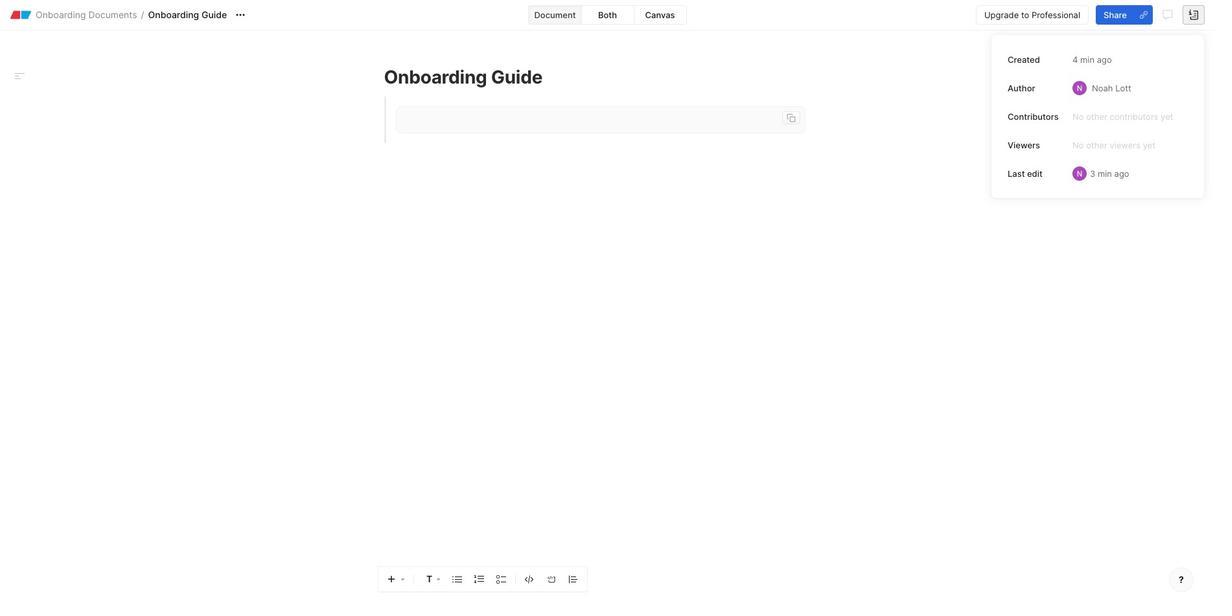 Task type: vqa. For each thing, say whether or not it's contained in the screenshot.
admin
no



Task type: locate. For each thing, give the bounding box(es) containing it.
ago
[[1098, 54, 1112, 65], [1115, 169, 1130, 179]]

yet for no other contributors yet
[[1161, 112, 1174, 122]]

no
[[1073, 112, 1085, 122], [1073, 140, 1085, 150]]

onboarding
[[36, 9, 86, 20], [148, 9, 199, 20], [384, 66, 487, 88]]

min right 3
[[1098, 169, 1113, 179]]

guide
[[202, 9, 227, 20], [491, 66, 543, 88]]

last edit
[[1008, 169, 1043, 179]]

author
[[1008, 83, 1036, 93]]

upgrade to professional button
[[976, 5, 1089, 25]]

/
[[141, 9, 144, 20]]

canvas
[[646, 10, 675, 20]]

lott
[[1116, 83, 1132, 93]]

1 vertical spatial guide
[[491, 66, 543, 88]]

no for no other viewers yet
[[1073, 140, 1085, 150]]

0 vertical spatial no
[[1073, 112, 1085, 122]]

contributors
[[1008, 112, 1059, 122]]

1 vertical spatial other
[[1087, 140, 1108, 150]]

share button
[[1096, 5, 1135, 25], [1096, 5, 1135, 25]]

1 no from the top
[[1073, 112, 1085, 122]]

1 vertical spatial yet
[[1144, 140, 1156, 150]]

1 horizontal spatial guide
[[491, 66, 543, 88]]

0 vertical spatial other
[[1087, 112, 1108, 122]]

other
[[1087, 112, 1108, 122], [1087, 140, 1108, 150]]

0 vertical spatial guide
[[202, 9, 227, 20]]

0 horizontal spatial onboarding
[[36, 9, 86, 20]]

1 vertical spatial no
[[1073, 140, 1085, 150]]

2 other from the top
[[1087, 140, 1108, 150]]

2 no from the top
[[1073, 140, 1085, 150]]

4
[[1073, 54, 1079, 65]]

document button
[[529, 6, 581, 24]]

4 min ago
[[1073, 54, 1112, 65]]

min
[[1081, 54, 1095, 65], [1098, 169, 1113, 179]]

0 vertical spatial min
[[1081, 54, 1095, 65]]

min for 4
[[1081, 54, 1095, 65]]

onboarding for onboarding documents / onboarding guide
[[36, 9, 86, 20]]

to
[[1022, 9, 1030, 20]]

canvas button
[[634, 6, 686, 24]]

onboarding guide
[[384, 66, 543, 88]]

yet for no other viewers yet
[[1144, 140, 1156, 150]]

yet
[[1161, 112, 1174, 122], [1144, 140, 1156, 150]]

no other viewers yet
[[1073, 140, 1156, 150]]

yet right contributors at the right top of the page
[[1161, 112, 1174, 122]]

? button
[[1170, 568, 1194, 593]]

0 horizontal spatial ago
[[1098, 54, 1112, 65]]

no right contributors
[[1073, 112, 1085, 122]]

2 horizontal spatial onboarding
[[384, 66, 487, 88]]

1 vertical spatial ago
[[1115, 169, 1130, 179]]

0 horizontal spatial min
[[1081, 54, 1095, 65]]

0 vertical spatial yet
[[1161, 112, 1174, 122]]

0 vertical spatial ago
[[1098, 54, 1112, 65]]

ago down viewers
[[1115, 169, 1130, 179]]

1 horizontal spatial ago
[[1115, 169, 1130, 179]]

0 horizontal spatial yet
[[1144, 140, 1156, 150]]

other left viewers
[[1087, 140, 1108, 150]]

no left viewers
[[1073, 140, 1085, 150]]

other down noah
[[1087, 112, 1108, 122]]

1 other from the top
[[1087, 112, 1108, 122]]

upgrade
[[985, 9, 1019, 20]]

t
[[427, 574, 433, 585]]

edit
[[1028, 169, 1043, 179]]

ago up noah
[[1098, 54, 1112, 65]]

yet right viewers
[[1144, 140, 1156, 150]]

1 horizontal spatial min
[[1098, 169, 1113, 179]]

None text field
[[384, 97, 832, 315]]

1 horizontal spatial yet
[[1161, 112, 1174, 122]]

min right 4
[[1081, 54, 1095, 65]]

both
[[598, 10, 617, 20]]

1 vertical spatial min
[[1098, 169, 1113, 179]]



Task type: describe. For each thing, give the bounding box(es) containing it.
min for 3
[[1098, 169, 1113, 179]]

t button
[[419, 571, 444, 588]]

onboarding for onboarding guide
[[384, 66, 487, 88]]

no other contributors yet
[[1073, 112, 1174, 122]]

noah lott
[[1093, 83, 1132, 93]]

3
[[1091, 169, 1096, 179]]

share
[[1104, 9, 1128, 20]]

0 horizontal spatial guide
[[202, 9, 227, 20]]

noah
[[1093, 83, 1114, 93]]

viewers
[[1110, 140, 1141, 150]]

document
[[535, 10, 576, 20]]

other for viewers
[[1087, 140, 1108, 150]]

1 horizontal spatial onboarding
[[148, 9, 199, 20]]

both button
[[582, 6, 634, 24]]

ago for 4 min ago
[[1098, 54, 1112, 65]]

?
[[1180, 574, 1185, 586]]

professional
[[1032, 9, 1081, 20]]

created
[[1008, 54, 1041, 65]]

documents
[[88, 9, 137, 20]]

ago for 3 min ago
[[1115, 169, 1130, 179]]

other for contributors
[[1087, 112, 1108, 122]]

no for no other contributors yet
[[1073, 112, 1085, 122]]

3 min ago
[[1091, 169, 1130, 179]]

last
[[1008, 169, 1025, 179]]

contributors
[[1110, 112, 1159, 122]]

onboarding documents / onboarding guide
[[36, 9, 227, 20]]

upgrade to professional
[[985, 9, 1081, 20]]

viewers
[[1008, 140, 1041, 150]]



